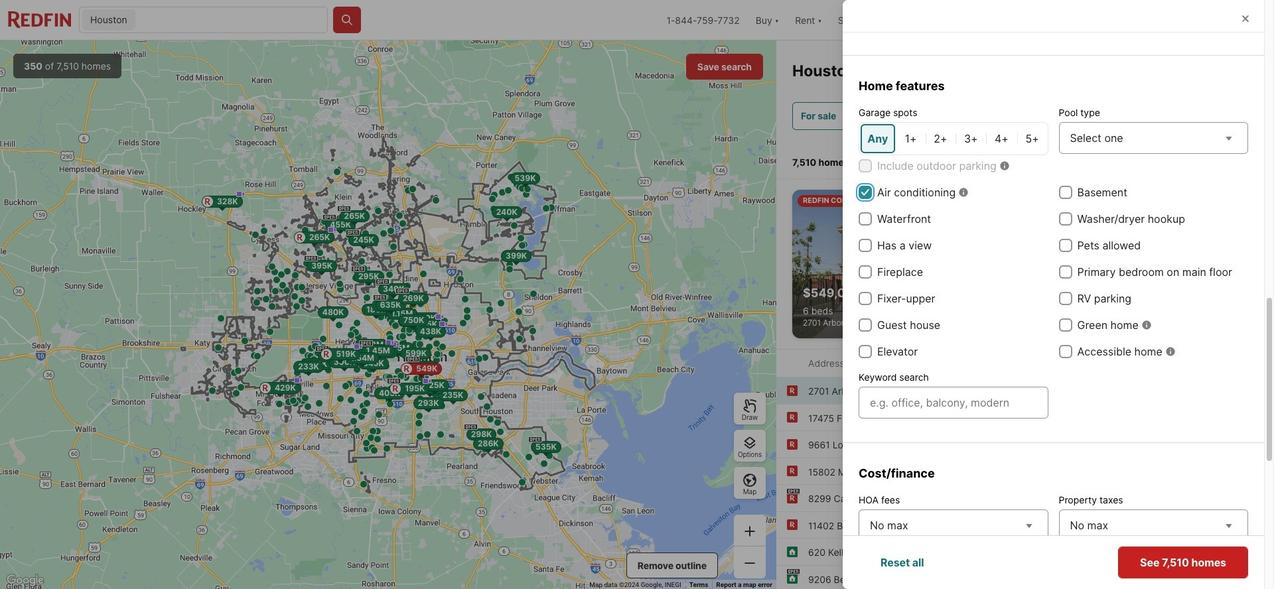 Task type: locate. For each thing, give the bounding box(es) containing it.
toggle search results photos view tab
[[1145, 143, 1196, 176]]

None search field
[[138, 7, 327, 34]]

None checkbox
[[859, 159, 872, 173], [859, 186, 872, 199], [1059, 186, 1072, 199], [859, 212, 872, 226], [1059, 212, 1072, 226], [859, 239, 872, 252], [859, 266, 872, 279], [859, 292, 872, 305], [1059, 319, 1072, 332], [859, 159, 872, 173], [859, 186, 872, 199], [1059, 186, 1072, 199], [859, 212, 872, 226], [1059, 212, 1072, 226], [859, 239, 872, 252], [859, 266, 872, 279], [859, 292, 872, 305], [1059, 319, 1072, 332]]

cell
[[861, 124, 895, 153], [898, 124, 924, 153], [927, 124, 955, 153], [957, 124, 985, 153], [988, 124, 1016, 153], [1019, 124, 1046, 153]]

4 cell from the left
[[957, 124, 985, 153]]

toggle search results table view tab
[[1199, 143, 1245, 176]]

6 cell from the left
[[1019, 124, 1046, 153]]

None checkbox
[[859, 19, 872, 33], [1059, 239, 1072, 252], [1059, 266, 1072, 279], [1059, 292, 1072, 305], [859, 319, 872, 332], [859, 345, 872, 358], [1059, 345, 1072, 358], [859, 19, 872, 33], [1059, 239, 1072, 252], [1059, 266, 1072, 279], [1059, 292, 1072, 305], [859, 319, 872, 332], [859, 345, 872, 358], [1059, 345, 1072, 358]]

tab list
[[1131, 141, 1259, 179]]

dialog
[[843, 0, 1274, 589]]



Task type: vqa. For each thing, say whether or not it's contained in the screenshot.
in-
no



Task type: describe. For each thing, give the bounding box(es) containing it.
5 cell from the left
[[988, 124, 1016, 153]]

number of garage spots row
[[859, 122, 1048, 155]]

map region
[[0, 40, 777, 589]]

submit search image
[[341, 13, 354, 27]]

3 cell from the left
[[927, 124, 955, 153]]

e.g. office, balcony, modern text field
[[870, 395, 1037, 411]]

2 cell from the left
[[898, 124, 924, 153]]

select a min and max value element
[[859, 569, 1048, 589]]

google image
[[3, 572, 47, 589]]

1 cell from the left
[[861, 124, 895, 153]]



